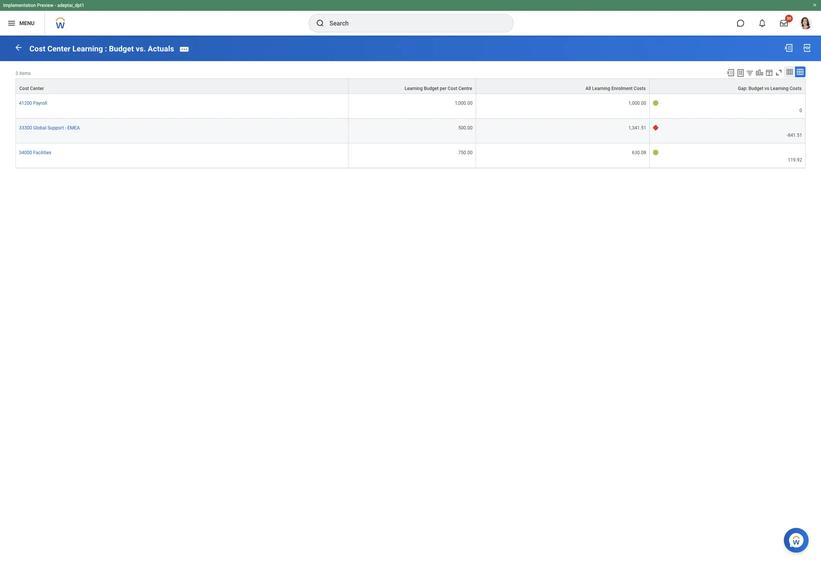 Task type: vqa. For each thing, say whether or not it's contained in the screenshot.
OK button
no



Task type: describe. For each thing, give the bounding box(es) containing it.
expand table image
[[797, 68, 804, 76]]

preview
[[37, 3, 53, 8]]

41200
[[19, 101, 32, 106]]

per
[[440, 86, 447, 91]]

center for cost center learning : budget vs. actuals
[[47, 44, 71, 53]]

119.92
[[788, 157, 802, 163]]

cost center learning : budget vs. actuals main content
[[0, 36, 821, 176]]

previous page image
[[14, 43, 23, 52]]

cost center button
[[16, 79, 348, 94]]

34000 facilities
[[19, 150, 51, 156]]

inbox large image
[[780, 19, 788, 27]]

learning  budget per cost centre button
[[349, 79, 476, 94]]

profile logan mcneil image
[[800, 17, 812, 31]]

adeptai_dpt1
[[57, 3, 84, 8]]

center for cost center
[[30, 86, 44, 91]]

all learning enrolment costs button
[[476, 79, 649, 94]]

global
[[33, 125, 46, 131]]

33300 global support - emea
[[19, 125, 80, 131]]

learning inside popup button
[[405, 86, 423, 91]]

fullscreen image
[[775, 68, 783, 77]]

all learning enrolment costs
[[586, 86, 646, 91]]

gap:
[[738, 86, 748, 91]]

toolbar inside cost center learning : budget vs. actuals main content
[[723, 66, 806, 78]]

3
[[15, 71, 18, 76]]

implementation preview -   adeptai_dpt1
[[3, 3, 84, 8]]

2 1,000.00 from the left
[[629, 101, 646, 106]]

budget for learning
[[424, 86, 439, 91]]

menu banner
[[0, 0, 821, 36]]

click to view/edit grid preferences image
[[765, 68, 774, 77]]

row containing cost center
[[15, 78, 806, 94]]

select to filter grid data image
[[746, 69, 754, 77]]

- inside menu banner
[[55, 3, 56, 8]]

costs inside all learning enrolment costs popup button
[[634, 86, 646, 91]]

row containing 41200 payroll
[[15, 94, 806, 119]]

justify image
[[7, 19, 16, 28]]

implementation
[[3, 3, 36, 8]]

1 1,000.00 from the left
[[455, 101, 473, 106]]

41200 payroll link
[[19, 99, 47, 106]]

vs.
[[136, 44, 146, 53]]

row containing 34000 facilities
[[15, 144, 806, 168]]

41200 payroll
[[19, 101, 47, 106]]

33300 global support - emea link
[[19, 124, 80, 131]]

learning right all
[[592, 86, 610, 91]]

cost center learning : budget vs. actuals
[[29, 44, 174, 53]]



Task type: locate. For each thing, give the bounding box(es) containing it.
costs
[[634, 86, 646, 91], [790, 86, 802, 91]]

841.51
[[788, 133, 802, 138]]

1,341.51
[[629, 125, 646, 131]]

1 horizontal spatial export to excel image
[[784, 43, 793, 53]]

- right preview
[[55, 3, 56, 8]]

2 horizontal spatial cost
[[448, 86, 457, 91]]

budget for gap:
[[749, 86, 764, 91]]

costs right the enrolment
[[634, 86, 646, 91]]

menu
[[19, 20, 35, 26]]

0 horizontal spatial 1,000.00
[[455, 101, 473, 106]]

learning
[[72, 44, 103, 53], [405, 86, 423, 91], [592, 86, 610, 91], [771, 86, 789, 91]]

notifications large image
[[759, 19, 766, 27]]

750.00
[[458, 150, 473, 156]]

vs
[[765, 86, 770, 91]]

costs inside the gap: budget vs learning costs popup button
[[790, 86, 802, 91]]

export to excel image for export to worksheets icon
[[727, 68, 735, 77]]

budget left vs
[[749, 86, 764, 91]]

emea
[[67, 125, 80, 131]]

1 vertical spatial center
[[30, 86, 44, 91]]

630.08
[[632, 150, 646, 156]]

budget left per at the right top
[[424, 86, 439, 91]]

support
[[47, 125, 64, 131]]

cost up the 41200
[[19, 86, 29, 91]]

1 horizontal spatial cost
[[29, 44, 45, 53]]

2 costs from the left
[[790, 86, 802, 91]]

budget right :
[[109, 44, 134, 53]]

cost right per at the right top
[[448, 86, 457, 91]]

-
[[55, 3, 56, 8], [65, 125, 66, 131], [787, 133, 788, 138]]

close environment banner image
[[813, 3, 817, 7]]

toolbar
[[723, 66, 806, 78]]

0 horizontal spatial export to excel image
[[727, 68, 735, 77]]

facilities
[[33, 150, 51, 156]]

budget inside the learning  budget per cost centre popup button
[[424, 86, 439, 91]]

cost
[[29, 44, 45, 53], [19, 86, 29, 91], [448, 86, 457, 91]]

0 vertical spatial export to excel image
[[784, 43, 793, 53]]

30 button
[[776, 15, 793, 32]]

row containing 33300 global support - emea
[[15, 119, 806, 144]]

1 horizontal spatial 1,000.00
[[629, 101, 646, 106]]

1 horizontal spatial center
[[47, 44, 71, 53]]

1 horizontal spatial costs
[[790, 86, 802, 91]]

4 row from the top
[[15, 144, 806, 168]]

33300
[[19, 125, 32, 131]]

budget inside the gap: budget vs learning costs popup button
[[749, 86, 764, 91]]

search image
[[316, 19, 325, 28]]

3 row from the top
[[15, 119, 806, 144]]

learning  budget per cost centre
[[405, 86, 472, 91]]

2 horizontal spatial -
[[787, 133, 788, 138]]

1 vertical spatial -
[[65, 125, 66, 131]]

view printable version (pdf) image
[[803, 43, 812, 53]]

0 vertical spatial center
[[47, 44, 71, 53]]

34000
[[19, 150, 32, 156]]

cost center learning : budget vs. actuals link
[[29, 44, 174, 53]]

1 vertical spatial export to excel image
[[727, 68, 735, 77]]

learning left :
[[72, 44, 103, 53]]

payroll
[[33, 101, 47, 106]]

1,000.00 down centre
[[455, 101, 473, 106]]

export to excel image
[[784, 43, 793, 53], [727, 68, 735, 77]]

0 horizontal spatial center
[[30, 86, 44, 91]]

1 horizontal spatial budget
[[424, 86, 439, 91]]

table image
[[786, 68, 794, 76]]

2 horizontal spatial budget
[[749, 86, 764, 91]]

actuals
[[148, 44, 174, 53]]

2 row from the top
[[15, 94, 806, 119]]

30
[[787, 16, 791, 21]]

gap: budget vs learning costs button
[[650, 79, 805, 94]]

expand/collapse chart image
[[756, 68, 764, 77]]

0
[[800, 108, 802, 113]]

- up 119.92
[[787, 133, 788, 138]]

- left emea
[[65, 125, 66, 131]]

center
[[47, 44, 71, 53], [30, 86, 44, 91]]

1,000.00
[[455, 101, 473, 106], [629, 101, 646, 106]]

2 vertical spatial -
[[787, 133, 788, 138]]

3 items
[[15, 71, 31, 76]]

menu button
[[0, 11, 45, 36]]

export to excel image left "view printable version (pdf)" image
[[784, 43, 793, 53]]

0 vertical spatial -
[[55, 3, 56, 8]]

1 row from the top
[[15, 78, 806, 94]]

Search Workday  search field
[[330, 15, 498, 32]]

row
[[15, 78, 806, 94], [15, 94, 806, 119], [15, 119, 806, 144], [15, 144, 806, 168]]

export to excel image left export to worksheets icon
[[727, 68, 735, 77]]

costs down expand table image
[[790, 86, 802, 91]]

all
[[586, 86, 591, 91]]

- inside "link"
[[65, 125, 66, 131]]

500.00
[[458, 125, 473, 131]]

cost for cost center
[[19, 86, 29, 91]]

gap: budget vs learning costs
[[738, 86, 802, 91]]

centre
[[459, 86, 472, 91]]

34000 facilities link
[[19, 149, 51, 156]]

learning right vs
[[771, 86, 789, 91]]

budget
[[109, 44, 134, 53], [424, 86, 439, 91], [749, 86, 764, 91]]

0 horizontal spatial costs
[[634, 86, 646, 91]]

center inside popup button
[[30, 86, 44, 91]]

export to worksheets image
[[736, 68, 745, 78]]

0 horizontal spatial -
[[55, 3, 56, 8]]

learning left per at the right top
[[405, 86, 423, 91]]

0 horizontal spatial budget
[[109, 44, 134, 53]]

cost right previous page image
[[29, 44, 45, 53]]

0 horizontal spatial cost
[[19, 86, 29, 91]]

:
[[105, 44, 107, 53]]

cost center
[[19, 86, 44, 91]]

cost for cost center learning : budget vs. actuals
[[29, 44, 45, 53]]

export to excel image for "view printable version (pdf)" image
[[784, 43, 793, 53]]

enrolment
[[612, 86, 633, 91]]

1,000.00 down the enrolment
[[629, 101, 646, 106]]

-841.51
[[787, 133, 802, 138]]

1 costs from the left
[[634, 86, 646, 91]]

items
[[19, 71, 31, 76]]

1 horizontal spatial -
[[65, 125, 66, 131]]



